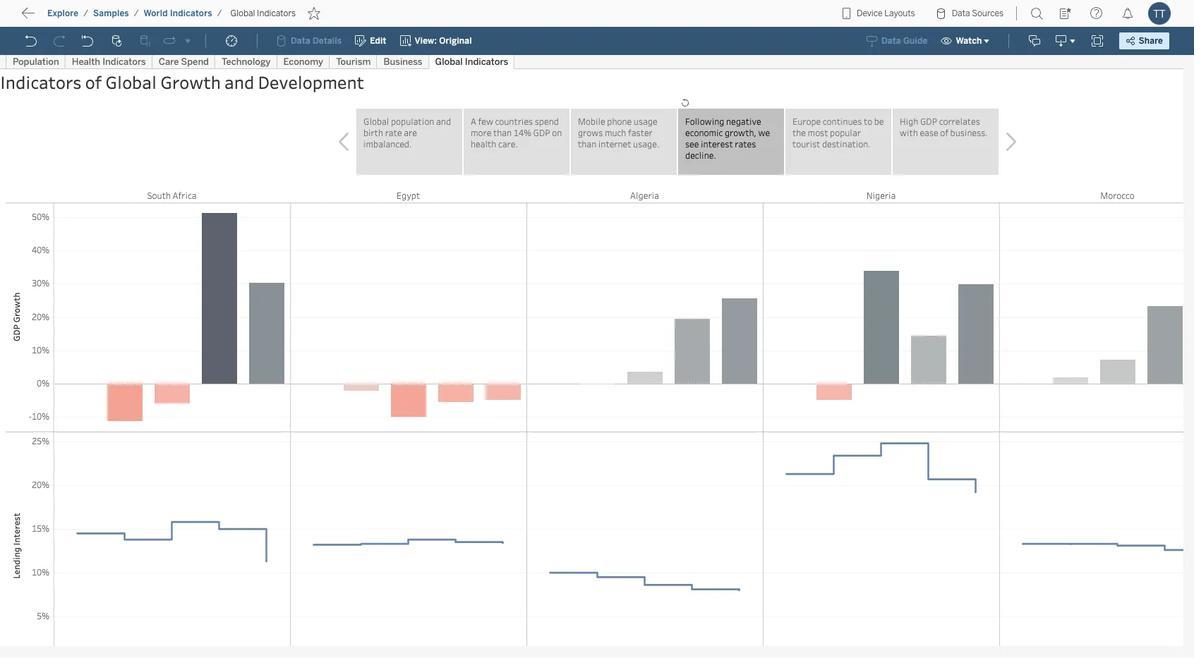 Task type: locate. For each thing, give the bounding box(es) containing it.
explore link
[[47, 8, 79, 19]]

world
[[144, 8, 168, 18]]

samples
[[93, 8, 129, 18]]

1 horizontal spatial /
[[134, 8, 139, 18]]

1 horizontal spatial indicators
[[257, 8, 296, 18]]

global indicators element
[[226, 8, 300, 18]]

explore
[[47, 8, 79, 18]]

global
[[231, 8, 255, 18]]

indicators
[[170, 8, 212, 18], [257, 8, 296, 18]]

indicators right the world
[[170, 8, 212, 18]]

/
[[83, 8, 88, 18], [134, 8, 139, 18], [217, 8, 222, 18]]

0 horizontal spatial indicators
[[170, 8, 212, 18]]

0 horizontal spatial /
[[83, 8, 88, 18]]

world indicators link
[[143, 8, 213, 19]]

/ left global
[[217, 8, 222, 18]]

2 horizontal spatial /
[[217, 8, 222, 18]]

skip to content
[[37, 10, 121, 24]]

indicators right global
[[257, 8, 296, 18]]

/ right to
[[83, 8, 88, 18]]

/ left the world
[[134, 8, 139, 18]]

to
[[64, 10, 75, 24]]

explore / samples / world indicators /
[[47, 8, 222, 18]]



Task type: vqa. For each thing, say whether or not it's contained in the screenshot.
You have 13 days left in your trial. You
no



Task type: describe. For each thing, give the bounding box(es) containing it.
skip to content link
[[34, 8, 144, 27]]

2 / from the left
[[134, 8, 139, 18]]

2 indicators from the left
[[257, 8, 296, 18]]

3 / from the left
[[217, 8, 222, 18]]

1 indicators from the left
[[170, 8, 212, 18]]

content
[[78, 10, 121, 24]]

1 / from the left
[[83, 8, 88, 18]]

samples link
[[93, 8, 130, 19]]

global indicators
[[231, 8, 296, 18]]

skip
[[37, 10, 61, 24]]



